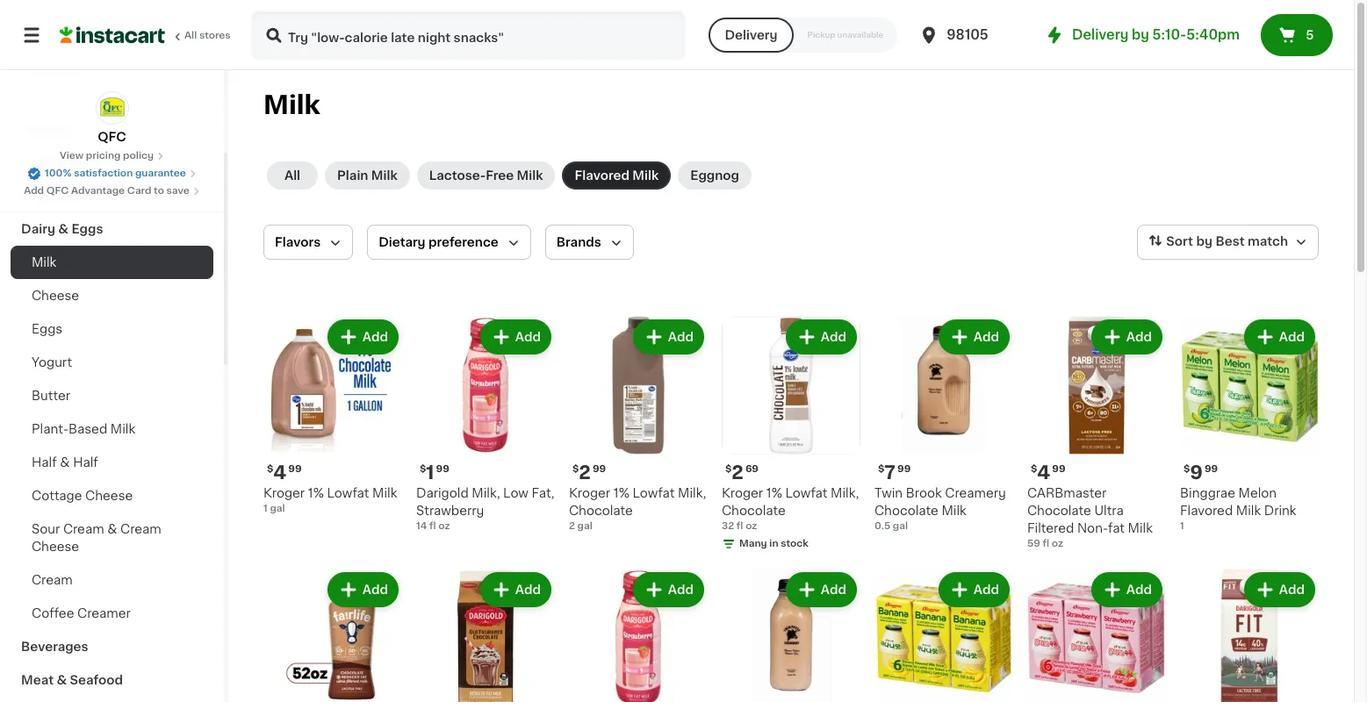 Task type: locate. For each thing, give the bounding box(es) containing it.
chocolate down $ 2 99
[[569, 505, 633, 517]]

cottage
[[32, 490, 82, 502]]

99 right 7
[[897, 464, 911, 474]]

& up cottage
[[60, 457, 70, 469]]

seafood
[[70, 674, 123, 687]]

0 vertical spatial all
[[184, 31, 197, 40]]

chocolate
[[569, 505, 633, 517], [722, 505, 786, 517], [874, 505, 938, 517], [1027, 505, 1091, 517]]

lowfat inside kroger 1% lowfat milk 1 gal
[[327, 487, 369, 500]]

gal for 2
[[577, 522, 592, 531]]

2 1% from the left
[[613, 487, 630, 500]]

fl right 59
[[1043, 539, 1049, 549]]

2 horizontal spatial kroger
[[722, 487, 763, 500]]

99 inside $ 1 99
[[436, 464, 449, 474]]

0 horizontal spatial flavored
[[575, 169, 629, 182]]

3 1% from the left
[[766, 487, 782, 500]]

eggnog link
[[678, 162, 752, 190]]

all link
[[267, 162, 318, 190]]

2 down $ 2 99
[[569, 522, 575, 531]]

0 horizontal spatial $ 4 99
[[267, 464, 302, 482]]

2 horizontal spatial fl
[[1043, 539, 1049, 549]]

half down 'plant-based milk'
[[73, 457, 98, 469]]

add
[[24, 186, 44, 196], [362, 331, 388, 343], [515, 331, 541, 343], [668, 331, 694, 343], [821, 331, 846, 343], [973, 331, 999, 343], [1126, 331, 1152, 343], [1279, 331, 1305, 343], [362, 584, 388, 596], [515, 584, 541, 596], [668, 584, 694, 596], [821, 584, 846, 596], [973, 584, 999, 596], [1126, 584, 1152, 596], [1279, 584, 1305, 596]]

2 up kroger 1% lowfat milk, chocolate 2 gal
[[579, 464, 591, 482]]

qfc
[[98, 131, 126, 143], [46, 186, 69, 196]]

stores
[[199, 31, 231, 40]]

fl right 14
[[429, 522, 436, 531]]

2 horizontal spatial gal
[[893, 522, 908, 531]]

3 99 from the left
[[593, 464, 606, 474]]

flavored down binggrae
[[1180, 505, 1233, 517]]

$ up twin
[[878, 464, 884, 474]]

1 vertical spatial by
[[1196, 235, 1212, 248]]

0 horizontal spatial delivery
[[725, 29, 778, 41]]

32
[[722, 522, 734, 531]]

gal inside kroger 1% lowfat milk, chocolate 2 gal
[[577, 522, 592, 531]]

0 horizontal spatial gal
[[270, 504, 285, 514]]

$ inside $ 9 99
[[1184, 464, 1190, 474]]

milk link
[[11, 246, 213, 279]]

non-
[[1077, 522, 1108, 535]]

$ up carbmaster
[[1031, 464, 1037, 474]]

1 horizontal spatial eggs
[[71, 223, 103, 235]]

milk, inside kroger 1% lowfat milk, chocolate 32 fl oz
[[831, 487, 859, 500]]

& for seafood
[[57, 674, 67, 687]]

$ left 69
[[725, 464, 732, 474]]

99 for darigold milk, low fat, strawberry
[[436, 464, 449, 474]]

2 horizontal spatial milk,
[[831, 487, 859, 500]]

99 for binggrae melon flavored milk drink
[[1205, 464, 1218, 474]]

$ for 0.5
[[878, 464, 884, 474]]

99 for twin brook creamery chocolate milk
[[897, 464, 911, 474]]

milk, for kroger 1% lowfat milk, chocolate 2 gal
[[678, 487, 706, 500]]

$ up binggrae
[[1184, 464, 1190, 474]]

1 horizontal spatial fl
[[736, 522, 743, 531]]

lowfat inside kroger 1% lowfat milk, chocolate 2 gal
[[633, 487, 675, 500]]

delivery inside the delivery by 5:10-5:40pm link
[[1072, 28, 1129, 41]]

milk inside plain milk link
[[371, 169, 397, 182]]

2 4 from the left
[[1037, 464, 1050, 482]]

1% for 2
[[613, 487, 630, 500]]

darigold
[[416, 487, 469, 500]]

meat & seafood
[[21, 674, 123, 687]]

oz for strawberry
[[438, 522, 450, 531]]

$ up darigold
[[420, 464, 426, 474]]

0 horizontal spatial by
[[1132, 28, 1149, 41]]

plant-based milk
[[32, 423, 135, 435]]

1 horizontal spatial kroger
[[569, 487, 610, 500]]

2 horizontal spatial 1%
[[766, 487, 782, 500]]

99 inside $ 7 99
[[897, 464, 911, 474]]

0 horizontal spatial 1
[[263, 504, 268, 514]]

oz up many
[[746, 522, 757, 531]]

$ up kroger 1% lowfat milk 1 gal
[[267, 464, 273, 474]]

1 horizontal spatial 2
[[579, 464, 591, 482]]

7
[[884, 464, 896, 482]]

$ for fat
[[1031, 464, 1037, 474]]

1 vertical spatial flavored
[[1180, 505, 1233, 517]]

fl inside carbmaster chocolate ultra filtered non-fat milk 59 fl oz
[[1043, 539, 1049, 549]]

fl right 32
[[736, 522, 743, 531]]

0 horizontal spatial lowfat
[[327, 487, 369, 500]]

kroger 1% lowfat milk, chocolate 2 gal
[[569, 487, 706, 531]]

plant-
[[32, 423, 68, 435]]

fl for strawberry
[[429, 522, 436, 531]]

4 up carbmaster
[[1037, 464, 1050, 482]]

4
[[273, 464, 286, 482], [1037, 464, 1050, 482]]

1 vertical spatial all
[[284, 169, 300, 182]]

99 inside $ 2 99
[[593, 464, 606, 474]]

& down cottage cheese link at bottom
[[107, 523, 117, 536]]

all left the stores
[[184, 31, 197, 40]]

eggs down "advantage" at the left top of the page
[[71, 223, 103, 235]]

all left plain
[[284, 169, 300, 182]]

1 horizontal spatial 1%
[[613, 487, 630, 500]]

binggrae
[[1180, 487, 1235, 500]]

99 up carbmaster
[[1052, 464, 1065, 474]]

0 horizontal spatial 2
[[569, 522, 575, 531]]

1%
[[308, 487, 324, 500], [613, 487, 630, 500], [766, 487, 782, 500]]

1 milk, from the left
[[472, 487, 500, 500]]

cream inside cream link
[[32, 574, 73, 586]]

kroger inside kroger 1% lowfat milk, chocolate 2 gal
[[569, 487, 610, 500]]

$ inside $ 1 99
[[420, 464, 426, 474]]

2 vertical spatial cheese
[[32, 541, 79, 553]]

lists
[[49, 61, 79, 73]]

0 horizontal spatial qfc
[[46, 186, 69, 196]]

to
[[154, 186, 164, 196]]

by
[[1132, 28, 1149, 41], [1196, 235, 1212, 248]]

1 horizontal spatial $ 4 99
[[1031, 464, 1065, 482]]

in
[[769, 539, 778, 549]]

cheese down sour
[[32, 541, 79, 553]]

99 up kroger 1% lowfat milk, chocolate 2 gal
[[593, 464, 606, 474]]

by right sort
[[1196, 235, 1212, 248]]

oz down the strawberry
[[438, 522, 450, 531]]

eggs up yogurt
[[32, 323, 62, 335]]

1 lowfat from the left
[[327, 487, 369, 500]]

milk right the fat
[[1128, 522, 1153, 535]]

Search field
[[253, 12, 684, 58]]

coffee creamer
[[32, 608, 131, 620]]

1 1% from the left
[[308, 487, 324, 500]]

99 for carbmaster chocolate ultra filtered non-fat milk
[[1052, 464, 1065, 474]]

$ 4 99
[[267, 464, 302, 482], [1031, 464, 1065, 482]]

4 for kroger 1% lowfat milk
[[273, 464, 286, 482]]

chocolate down carbmaster
[[1027, 505, 1091, 517]]

delivery for delivery by 5:10-5:40pm
[[1072, 28, 1129, 41]]

5 button
[[1261, 14, 1333, 56]]

$ for 2
[[572, 464, 579, 474]]

1% inside kroger 1% lowfat milk, chocolate 2 gal
[[613, 487, 630, 500]]

4 $ from the left
[[725, 464, 732, 474]]

2 milk, from the left
[[678, 487, 706, 500]]

free
[[486, 169, 514, 182]]

6 $ from the left
[[1031, 464, 1037, 474]]

delivery
[[1072, 28, 1129, 41], [725, 29, 778, 41]]

2 $ from the left
[[420, 464, 426, 474]]

lowfat for 2
[[633, 487, 675, 500]]

milk down creamery
[[942, 505, 966, 517]]

4 99 from the left
[[897, 464, 911, 474]]

gal inside kroger 1% lowfat milk 1 gal
[[270, 504, 285, 514]]

1 horizontal spatial flavored
[[1180, 505, 1233, 517]]

milk right plain
[[371, 169, 397, 182]]

1 4 from the left
[[273, 464, 286, 482]]

4 chocolate from the left
[[1027, 505, 1091, 517]]

product group containing 1
[[416, 316, 555, 534]]

delivery for delivery
[[725, 29, 778, 41]]

view pricing policy link
[[60, 149, 164, 163]]

1 horizontal spatial qfc
[[98, 131, 126, 143]]

0 vertical spatial qfc
[[98, 131, 126, 143]]

$ 4 99 for carbmaster
[[1031, 464, 1065, 482]]

all stores link
[[60, 11, 232, 60]]

3 chocolate from the left
[[874, 505, 938, 517]]

gal
[[270, 504, 285, 514], [577, 522, 592, 531], [893, 522, 908, 531]]

0 horizontal spatial all
[[184, 31, 197, 40]]

Best match Sort by field
[[1137, 225, 1319, 260]]

3 milk, from the left
[[831, 487, 859, 500]]

2 for $ 2 99
[[579, 464, 591, 482]]

milk down the melon
[[1236, 505, 1261, 517]]

0 horizontal spatial 4
[[273, 464, 286, 482]]

& right meat
[[57, 674, 67, 687]]

oz
[[438, 522, 450, 531], [746, 522, 757, 531], [1052, 539, 1063, 549]]

milk inside flavored milk link
[[632, 169, 659, 182]]

flavored
[[575, 169, 629, 182], [1180, 505, 1233, 517]]

$ inside $ 7 99
[[878, 464, 884, 474]]

$ 4 99 up carbmaster
[[1031, 464, 1065, 482]]

qfc up view pricing policy "link"
[[98, 131, 126, 143]]

1 $ 4 99 from the left
[[267, 464, 302, 482]]

by left 5:10-
[[1132, 28, 1149, 41]]

1 horizontal spatial 4
[[1037, 464, 1050, 482]]

eggs
[[71, 223, 103, 235], [32, 323, 62, 335]]

flavors button
[[263, 225, 353, 260]]

1% inside kroger 1% lowfat milk 1 gal
[[308, 487, 324, 500]]

1 horizontal spatial all
[[284, 169, 300, 182]]

product group containing 7
[[874, 316, 1013, 534]]

chocolate down brook
[[874, 505, 938, 517]]

card
[[127, 186, 151, 196]]

fat
[[1108, 522, 1125, 535]]

milk, inside kroger 1% lowfat milk, chocolate 2 gal
[[678, 487, 706, 500]]

$ 2 99
[[572, 464, 606, 482]]

chocolate up 32
[[722, 505, 786, 517]]

kroger for 2
[[569, 487, 610, 500]]

fl
[[429, 522, 436, 531], [736, 522, 743, 531], [1043, 539, 1049, 549]]

& for eggs
[[58, 223, 68, 235]]

3 kroger from the left
[[722, 487, 763, 500]]

2 left 69
[[732, 464, 744, 482]]

flavored up brands 'dropdown button'
[[575, 169, 629, 182]]

carbmaster chocolate ultra filtered non-fat milk 59 fl oz
[[1027, 487, 1153, 549]]

99 right 9
[[1205, 464, 1218, 474]]

2 vertical spatial 1
[[1180, 522, 1184, 531]]

drink
[[1264, 505, 1296, 517]]

fl inside kroger 1% lowfat milk, chocolate 32 fl oz
[[736, 522, 743, 531]]

oz down filtered
[[1052, 539, 1063, 549]]

1 vertical spatial qfc
[[46, 186, 69, 196]]

flavored milk
[[575, 169, 659, 182]]

0 vertical spatial by
[[1132, 28, 1149, 41]]

delivery inside delivery button
[[725, 29, 778, 41]]

69
[[745, 464, 759, 474]]

5 99 from the left
[[1052, 464, 1065, 474]]

$ up kroger 1% lowfat milk, chocolate 2 gal
[[572, 464, 579, 474]]

0 horizontal spatial milk,
[[472, 487, 500, 500]]

1 horizontal spatial delivery
[[1072, 28, 1129, 41]]

chocolate inside carbmaster chocolate ultra filtered non-fat milk 59 fl oz
[[1027, 505, 1091, 517]]

best
[[1215, 235, 1245, 248]]

2 half from the left
[[73, 457, 98, 469]]

5 $ from the left
[[878, 464, 884, 474]]

milk, for kroger 1% lowfat milk, chocolate 32 fl oz
[[831, 487, 859, 500]]

2 horizontal spatial oz
[[1052, 539, 1063, 549]]

$ 4 99 up kroger 1% lowfat milk 1 gal
[[267, 464, 302, 482]]

binggrae melon flavored milk drink 1
[[1180, 487, 1296, 531]]

0 horizontal spatial oz
[[438, 522, 450, 531]]

by for sort
[[1196, 235, 1212, 248]]

plant-based milk link
[[11, 413, 213, 446]]

flavored inside binggrae melon flavored milk drink 1
[[1180, 505, 1233, 517]]

fl inside darigold milk, low fat, strawberry 14 fl oz
[[429, 522, 436, 531]]

$ 7 99
[[878, 464, 911, 482]]

milk
[[263, 92, 320, 118], [371, 169, 397, 182], [517, 169, 543, 182], [632, 169, 659, 182], [32, 256, 57, 269], [110, 423, 135, 435], [372, 487, 397, 500], [942, 505, 966, 517], [1236, 505, 1261, 517], [1128, 522, 1153, 535]]

0 horizontal spatial kroger
[[263, 487, 305, 500]]

1 horizontal spatial by
[[1196, 235, 1212, 248]]

cream down cottage cheese link at bottom
[[120, 523, 161, 536]]

1 kroger from the left
[[263, 487, 305, 500]]

kroger inside kroger 1% lowfat milk 1 gal
[[263, 487, 305, 500]]

2 horizontal spatial 1
[[1180, 522, 1184, 531]]

1 horizontal spatial oz
[[746, 522, 757, 531]]

cream link
[[11, 564, 213, 597]]

4 up kroger 1% lowfat milk 1 gal
[[273, 464, 286, 482]]

flavored milk link
[[562, 162, 671, 190]]

half down plant-
[[32, 457, 57, 469]]

delivery by 5:10-5:40pm
[[1072, 28, 1240, 41]]

0 horizontal spatial half
[[32, 457, 57, 469]]

None search field
[[251, 11, 686, 60]]

milk, inside darigold milk, low fat, strawberry 14 fl oz
[[472, 487, 500, 500]]

$ 4 99 for kroger
[[267, 464, 302, 482]]

& right dairy
[[58, 223, 68, 235]]

kroger 1% lowfat milk, chocolate 32 fl oz
[[722, 487, 859, 531]]

3 lowfat from the left
[[785, 487, 827, 500]]

1 horizontal spatial lowfat
[[633, 487, 675, 500]]

many
[[739, 539, 767, 549]]

&
[[58, 223, 68, 235], [60, 457, 70, 469], [107, 523, 117, 536], [57, 674, 67, 687]]

milk left "eggnog" link
[[632, 169, 659, 182]]

meat & seafood link
[[11, 664, 213, 697]]

dairy
[[21, 223, 55, 235]]

0 horizontal spatial eggs
[[32, 323, 62, 335]]

1 horizontal spatial 1
[[426, 464, 434, 482]]

1 99 from the left
[[288, 464, 302, 474]]

1 chocolate from the left
[[569, 505, 633, 517]]

oz inside kroger 1% lowfat milk, chocolate 32 fl oz
[[746, 522, 757, 531]]

lowfat
[[327, 487, 369, 500], [633, 487, 675, 500], [785, 487, 827, 500]]

milk,
[[472, 487, 500, 500], [678, 487, 706, 500], [831, 487, 859, 500]]

product group
[[263, 316, 402, 516], [416, 316, 555, 534], [569, 316, 708, 534], [722, 316, 860, 555], [874, 316, 1013, 534], [1027, 316, 1166, 551], [1180, 316, 1319, 534], [263, 569, 402, 702], [416, 569, 555, 702], [569, 569, 708, 702], [722, 569, 860, 702], [874, 569, 1013, 702], [1027, 569, 1166, 702], [1180, 569, 1319, 702]]

0 vertical spatial 1
[[426, 464, 434, 482]]

sour cream & cream cheese link
[[11, 513, 213, 564]]

cheese down half & half link at the left bottom
[[85, 490, 133, 502]]

satisfaction
[[74, 169, 133, 178]]

$ inside $ 2 99
[[572, 464, 579, 474]]

1 vertical spatial 1
[[263, 504, 268, 514]]

gal inside twin brook creamery chocolate milk 0.5 gal
[[893, 522, 908, 531]]

sour
[[32, 523, 60, 536]]

milk right free in the left of the page
[[517, 169, 543, 182]]

6 99 from the left
[[1205, 464, 1218, 474]]

all for all
[[284, 169, 300, 182]]

by inside field
[[1196, 235, 1212, 248]]

7 $ from the left
[[1184, 464, 1190, 474]]

1 vertical spatial eggs
[[32, 323, 62, 335]]

product group containing 9
[[1180, 316, 1319, 534]]

1 horizontal spatial milk,
[[678, 487, 706, 500]]

chocolate inside kroger 1% lowfat milk, chocolate 32 fl oz
[[722, 505, 786, 517]]

1 $ from the left
[[267, 464, 273, 474]]

1 horizontal spatial half
[[73, 457, 98, 469]]

0 horizontal spatial fl
[[429, 522, 436, 531]]

2 99 from the left
[[436, 464, 449, 474]]

all
[[184, 31, 197, 40], [284, 169, 300, 182]]

cheese
[[32, 290, 79, 302], [85, 490, 133, 502], [32, 541, 79, 553]]

2 kroger from the left
[[569, 487, 610, 500]]

carbmaster
[[1027, 487, 1107, 500]]

milk left darigold
[[372, 487, 397, 500]]

3 $ from the left
[[572, 464, 579, 474]]

stock
[[781, 539, 809, 549]]

2 lowfat from the left
[[633, 487, 675, 500]]

99 up darigold
[[436, 464, 449, 474]]

99 up kroger 1% lowfat milk 1 gal
[[288, 464, 302, 474]]

flavors
[[275, 236, 321, 248]]

0.5
[[874, 522, 890, 531]]

2 horizontal spatial lowfat
[[785, 487, 827, 500]]

1 horizontal spatial gal
[[577, 522, 592, 531]]

cream up 'coffee'
[[32, 574, 73, 586]]

lowfat inside kroger 1% lowfat milk, chocolate 32 fl oz
[[785, 487, 827, 500]]

2 $ 4 99 from the left
[[1031, 464, 1065, 482]]

qfc down 100%
[[46, 186, 69, 196]]

cheese down 'milk' link
[[32, 290, 79, 302]]

milk down dairy
[[32, 256, 57, 269]]

milk right based in the bottom of the page
[[110, 423, 135, 435]]

melon
[[1238, 487, 1277, 500]]

oz inside darigold milk, low fat, strawberry 14 fl oz
[[438, 522, 450, 531]]

service type group
[[709, 18, 898, 53]]

0 horizontal spatial 1%
[[308, 487, 324, 500]]

2 chocolate from the left
[[722, 505, 786, 517]]

99 inside $ 9 99
[[1205, 464, 1218, 474]]

2 horizontal spatial 2
[[732, 464, 744, 482]]



Task type: describe. For each thing, give the bounding box(es) containing it.
best match
[[1215, 235, 1288, 248]]

lactose-free milk
[[429, 169, 543, 182]]

dietary preference
[[379, 236, 498, 248]]

eggnog
[[690, 169, 739, 182]]

add qfc advantage card to save link
[[24, 184, 200, 198]]

$ for gal
[[267, 464, 273, 474]]

$ for 14
[[420, 464, 426, 474]]

lowfat for 4
[[327, 487, 369, 500]]

cheese link
[[11, 279, 213, 313]]

$ 2 69
[[725, 464, 759, 482]]

1% for 4
[[308, 487, 324, 500]]

14
[[416, 522, 427, 531]]

match
[[1248, 235, 1288, 248]]

$ 1 99
[[420, 464, 449, 482]]

creamer
[[77, 608, 131, 620]]

98105 button
[[919, 11, 1024, 60]]

milk inside carbmaster chocolate ultra filtered non-fat milk 59 fl oz
[[1128, 522, 1153, 535]]

instacart logo image
[[60, 25, 165, 46]]

9
[[1190, 464, 1203, 482]]

pricing
[[86, 151, 121, 161]]

creamery
[[945, 487, 1006, 500]]

$ 9 99
[[1184, 464, 1218, 482]]

recipes link
[[11, 112, 213, 146]]

cottage cheese link
[[11, 479, 213, 513]]

59
[[1027, 539, 1040, 549]]

by for delivery
[[1132, 28, 1149, 41]]

lactose-free milk link
[[417, 162, 555, 190]]

view
[[60, 151, 83, 161]]

milk inside kroger 1% lowfat milk 1 gal
[[372, 487, 397, 500]]

thanksgiving link
[[11, 146, 213, 179]]

twin brook creamery chocolate milk 0.5 gal
[[874, 487, 1006, 531]]

1 half from the left
[[32, 457, 57, 469]]

lists link
[[11, 49, 213, 84]]

dairy & eggs
[[21, 223, 103, 235]]

5:40pm
[[1186, 28, 1240, 41]]

100%
[[45, 169, 72, 178]]

add inside add qfc advantage card to save link
[[24, 186, 44, 196]]

ultra
[[1094, 505, 1124, 517]]

4 for carbmaster chocolate ultra filtered non-fat milk
[[1037, 464, 1050, 482]]

guarantee
[[135, 169, 186, 178]]

all for all stores
[[184, 31, 197, 40]]

add qfc advantage card to save
[[24, 186, 190, 196]]

dietary preference button
[[367, 225, 531, 260]]

98105
[[947, 28, 988, 41]]

beverages
[[21, 641, 88, 653]]

& inside sour cream & cream cheese
[[107, 523, 117, 536]]

0 vertical spatial cheese
[[32, 290, 79, 302]]

milk inside lactose-free milk link
[[517, 169, 543, 182]]

lactose-
[[429, 169, 486, 182]]

milk inside twin brook creamery chocolate milk 0.5 gal
[[942, 505, 966, 517]]

produce
[[21, 190, 75, 202]]

99 for kroger 1% lowfat milk, chocolate
[[593, 464, 606, 474]]

dairy & eggs link
[[11, 212, 213, 246]]

qfc inside add qfc advantage card to save link
[[46, 186, 69, 196]]

100% satisfaction guarantee
[[45, 169, 186, 178]]

coffee
[[32, 608, 74, 620]]

$ inside $ 2 69
[[725, 464, 732, 474]]

milk inside plant-based milk link
[[110, 423, 135, 435]]

save
[[166, 186, 190, 196]]

1 vertical spatial cheese
[[85, 490, 133, 502]]

yogurt link
[[11, 346, 213, 379]]

1 inside kroger 1% lowfat milk 1 gal
[[263, 504, 268, 514]]

2 for $ 2 69
[[732, 464, 744, 482]]

butter
[[32, 390, 70, 402]]

darigold milk, low fat, strawberry 14 fl oz
[[416, 487, 554, 531]]

advantage
[[71, 186, 125, 196]]

view pricing policy
[[60, 151, 154, 161]]

0 vertical spatial eggs
[[71, 223, 103, 235]]

all stores
[[184, 31, 231, 40]]

kroger for 4
[[263, 487, 305, 500]]

plain milk
[[337, 169, 397, 182]]

fl for chocolate
[[736, 522, 743, 531]]

qfc logo image
[[95, 91, 129, 125]]

meat
[[21, 674, 54, 687]]

cream down cottage cheese
[[63, 523, 104, 536]]

cheese inside sour cream & cream cheese
[[32, 541, 79, 553]]

milk inside binggrae melon flavored milk drink 1
[[1236, 505, 1261, 517]]

$ for 1
[[1184, 464, 1190, 474]]

99 for kroger 1% lowfat milk
[[288, 464, 302, 474]]

1 inside binggrae melon flavored milk drink 1
[[1180, 522, 1184, 531]]

100% satisfaction guarantee button
[[27, 163, 197, 181]]

low
[[503, 487, 528, 500]]

2 inside kroger 1% lowfat milk, chocolate 2 gal
[[569, 522, 575, 531]]

eggs link
[[11, 313, 213, 346]]

oz inside carbmaster chocolate ultra filtered non-fat milk 59 fl oz
[[1052, 539, 1063, 549]]

recipes
[[21, 123, 73, 135]]

fat,
[[532, 487, 554, 500]]

gal for 7
[[893, 522, 908, 531]]

coffee creamer link
[[11, 597, 213, 630]]

yogurt
[[32, 356, 72, 369]]

produce link
[[11, 179, 213, 212]]

preference
[[428, 236, 498, 248]]

kroger 1% lowfat milk 1 gal
[[263, 487, 397, 514]]

policy
[[123, 151, 154, 161]]

brands
[[556, 236, 601, 248]]

strawberry
[[416, 505, 484, 517]]

5:10-
[[1152, 28, 1186, 41]]

chocolate inside kroger 1% lowfat milk, chocolate 2 gal
[[569, 505, 633, 517]]

brook
[[906, 487, 942, 500]]

dietary
[[379, 236, 425, 248]]

5
[[1306, 29, 1314, 41]]

plain
[[337, 169, 368, 182]]

& for half
[[60, 457, 70, 469]]

half & half
[[32, 457, 98, 469]]

qfc link
[[95, 91, 129, 146]]

delivery button
[[709, 18, 793, 53]]

milk up all link at the left of page
[[263, 92, 320, 118]]

0 vertical spatial flavored
[[575, 169, 629, 182]]

1% inside kroger 1% lowfat milk, chocolate 32 fl oz
[[766, 487, 782, 500]]

sour cream & cream cheese
[[32, 523, 161, 553]]

kroger inside kroger 1% lowfat milk, chocolate 32 fl oz
[[722, 487, 763, 500]]

chocolate inside twin brook creamery chocolate milk 0.5 gal
[[874, 505, 938, 517]]

filtered
[[1027, 522, 1074, 535]]

oz for chocolate
[[746, 522, 757, 531]]

half & half link
[[11, 446, 213, 479]]

milk inside 'milk' link
[[32, 256, 57, 269]]

butter link
[[11, 379, 213, 413]]



Task type: vqa. For each thing, say whether or not it's contained in the screenshot.
(Est.) inside the $ 0 27 each (est.)
no



